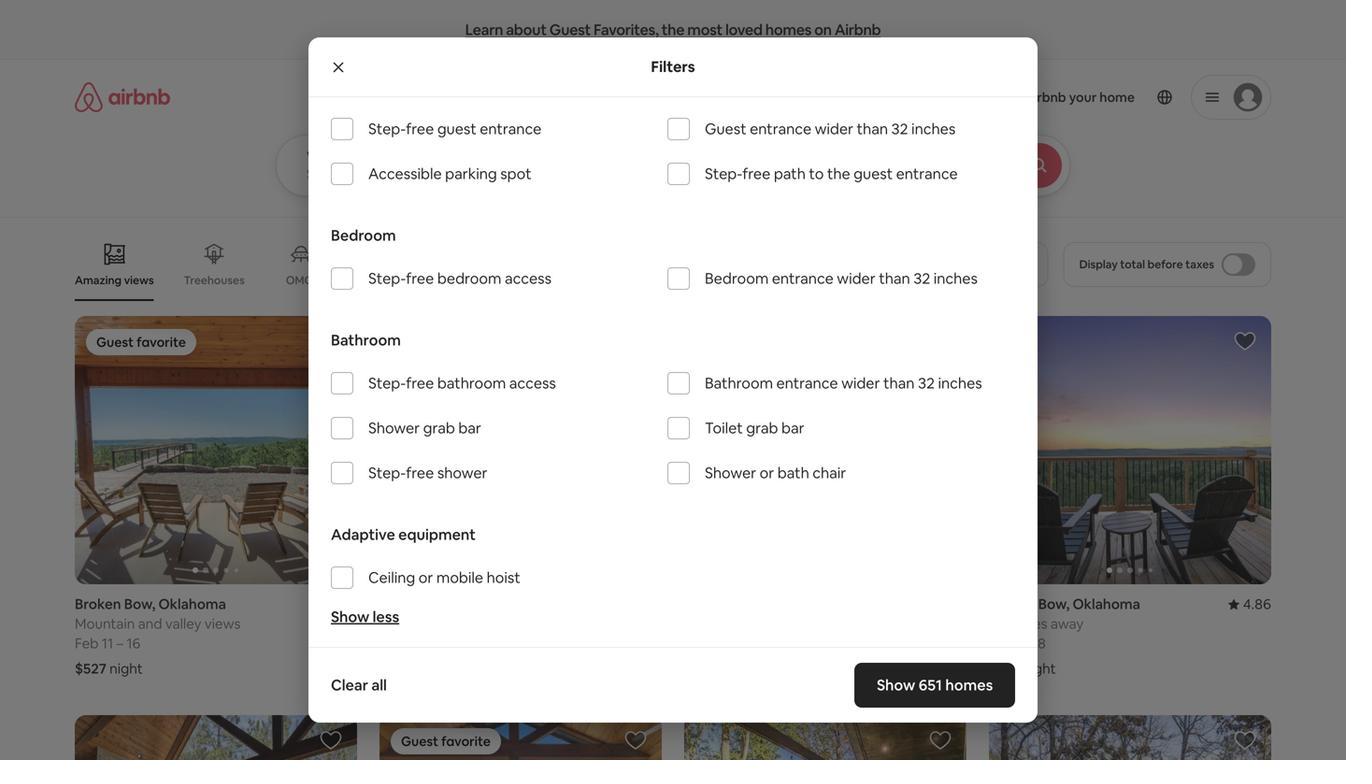 Task type: describe. For each thing, give the bounding box(es) containing it.
shower for shower or bath chair
[[705, 463, 757, 483]]

guest entrance wider than 32 inches
[[705, 119, 956, 138]]

tiny homes
[[781, 273, 841, 288]]

toilet
[[705, 419, 743, 438]]

add to wishlist: broken bow, oklahoma image for broken bow, oklahoma mountain and valley views feb 11 – 16 $527 night
[[320, 330, 342, 353]]

views for lake views feb 1 – 6 $333
[[413, 615, 449, 633]]

32 for guest entrance wider than 32 inches
[[892, 119, 909, 138]]

bathroom for bathroom entrance wider than 32 inches
[[705, 374, 773, 393]]

path
[[774, 164, 806, 183]]

less
[[373, 607, 399, 627]]

free for shower
[[406, 463, 434, 483]]

bedroom
[[437, 269, 502, 288]]

amazing views
[[75, 273, 154, 287]]

learn
[[465, 20, 503, 39]]

online
[[700, 87, 744, 107]]

3 feb from the left
[[685, 634, 708, 653]]

on
[[815, 20, 832, 39]]

bathroom entrance wider than 32 inches
[[705, 374, 983, 393]]

clear
[[331, 676, 368, 695]]

treehouses
[[184, 273, 245, 288]]

step-free guest entrance
[[368, 119, 542, 138]]

step- for step-free shower
[[368, 463, 406, 483]]

the for guest
[[827, 164, 851, 183]]

bathroom
[[437, 374, 506, 393]]

shower or bath chair
[[705, 463, 847, 483]]

total
[[1121, 257, 1146, 272]]

$421
[[989, 660, 1020, 678]]

feb 19 – 25
[[685, 634, 754, 653]]

0 vertical spatial guest
[[437, 119, 477, 138]]

ceiling or mobile hoist
[[368, 568, 521, 587]]

step-free bedroom access
[[368, 269, 552, 288]]

broken bow, oklahoma 149 miles away mar 3 – 8 $421 night
[[989, 595, 1141, 678]]

show less button
[[331, 607, 399, 634]]

inches for guest entrance wider than 32 inches
[[912, 119, 956, 138]]

3 – from the left
[[728, 634, 735, 653]]

clear all
[[331, 676, 387, 695]]

Where search field
[[307, 166, 511, 182]]

adaptive equipment
[[331, 525, 476, 544]]

11
[[102, 634, 113, 653]]

3
[[1017, 634, 1025, 653]]

feb inside lake views feb 1 – 6 $333
[[380, 634, 404, 653]]

to
[[809, 164, 824, 183]]

stays tab panel
[[276, 135, 1122, 196]]

experiences button
[[567, 77, 683, 118]]

6
[[426, 634, 434, 653]]

1 add to wishlist: broken bow, oklahoma image from the left
[[930, 729, 952, 752]]

views for amazing views
[[124, 273, 154, 287]]

access for step-free bathroom access
[[509, 374, 556, 393]]

1 horizontal spatial guest
[[854, 164, 893, 183]]

broken for 149
[[989, 595, 1036, 613]]

wider for bedroom
[[837, 269, 876, 288]]

2 add to wishlist: broken bow, oklahoma image from the left
[[1234, 729, 1257, 752]]

add to wishlist: broken bow, ok image
[[320, 729, 342, 752]]

grab for toilet
[[746, 419, 779, 438]]

and
[[138, 615, 162, 633]]

mansions
[[536, 273, 585, 288]]

shower
[[437, 463, 488, 483]]

1 vertical spatial homes
[[806, 273, 841, 288]]

most
[[688, 20, 723, 39]]

bedroom for bedroom entrance wider than 32 inches
[[705, 269, 769, 288]]

lakefront
[[699, 273, 751, 288]]

5.0
[[337, 595, 357, 613]]

online experiences
[[700, 87, 831, 107]]

about
[[506, 20, 547, 39]]

show 651 homes
[[877, 676, 993, 695]]

or for shower
[[760, 463, 774, 483]]

149
[[989, 615, 1011, 633]]

16
[[127, 634, 141, 653]]

– inside the broken bow, oklahoma mountain and valley views feb 11 – 16 $527 night
[[116, 634, 123, 653]]

inches for bedroom entrance wider than 32 inches
[[934, 269, 978, 288]]

airbnb
[[835, 20, 881, 39]]

– inside lake views feb 1 – 6 $333
[[415, 634, 422, 653]]

adaptive
[[331, 525, 395, 544]]

$333
[[380, 660, 412, 678]]

display total before taxes
[[1080, 257, 1215, 272]]

stays
[[514, 87, 552, 107]]

homes inside button
[[766, 20, 812, 39]]

entrance for bathroom entrance wider than 32 inches
[[777, 374, 838, 393]]

oklahoma for valley
[[158, 595, 226, 613]]

bar for shower grab bar
[[459, 419, 482, 438]]

5.0 out of 5 average rating image
[[322, 595, 357, 613]]

stays button
[[499, 77, 567, 118]]

show 651 homes link
[[854, 663, 1016, 708]]

learn about guest favorites, the most loved homes on airbnb
[[465, 20, 881, 39]]

show for show less
[[331, 607, 370, 627]]

add to wishlist: livingston, texas image
[[625, 729, 647, 752]]

feb inside the broken bow, oklahoma mountain and valley views feb 11 – 16 $527 night
[[75, 634, 99, 653]]

entrance for bedroom entrance wider than 32 inches
[[772, 269, 834, 288]]

than for guest entrance wider than 32 inches
[[857, 119, 888, 138]]

loved
[[726, 20, 763, 39]]

filters dialog
[[309, 0, 1038, 723]]

toilet grab bar
[[705, 419, 805, 438]]

25
[[739, 634, 754, 653]]

parking
[[445, 164, 497, 183]]

guest inside button
[[550, 20, 591, 39]]

chair
[[813, 463, 847, 483]]

mountain
[[75, 615, 135, 633]]

mar
[[989, 634, 1014, 653]]

filters
[[651, 57, 695, 76]]

broken for mountain
[[75, 595, 121, 613]]

group inside filters dialog
[[331, 22, 1016, 634]]

accessible parking spot
[[368, 164, 532, 183]]

free for bedroom
[[406, 269, 434, 288]]

bedroom entrance wider than 32 inches
[[705, 269, 978, 288]]

omg!
[[286, 273, 316, 288]]

4.86 out of 5 average rating image
[[1229, 595, 1272, 613]]

clear all button
[[322, 667, 396, 704]]



Task type: vqa. For each thing, say whether or not it's contained in the screenshot.
Art And Culture button
no



Task type: locate. For each thing, give the bounding box(es) containing it.
accessible
[[368, 164, 442, 183]]

or left mobile
[[419, 568, 433, 587]]

or
[[760, 463, 774, 483], [419, 568, 433, 587]]

free left path
[[743, 164, 771, 183]]

night down 16
[[110, 660, 143, 678]]

hoist
[[487, 568, 521, 587]]

inches
[[912, 119, 956, 138], [934, 269, 978, 288], [938, 374, 983, 393]]

step- up accessible
[[368, 119, 406, 138]]

0 horizontal spatial bow,
[[124, 595, 155, 613]]

step- left bedroom
[[368, 269, 406, 288]]

lake views feb 1 – 6 $333
[[380, 615, 449, 678]]

0 vertical spatial inches
[[912, 119, 956, 138]]

1 vertical spatial access
[[509, 374, 556, 393]]

broken bow, oklahoma mountain and valley views feb 11 – 16 $527 night
[[75, 595, 241, 678]]

shower
[[368, 419, 420, 438], [705, 463, 757, 483]]

1 horizontal spatial show
[[877, 676, 915, 695]]

than for bedroom entrance wider than 32 inches
[[879, 269, 911, 288]]

32 for bathroom entrance wider than 32 inches
[[918, 374, 935, 393]]

bar for toilet grab bar
[[782, 419, 805, 438]]

1 horizontal spatial grab
[[746, 419, 779, 438]]

1 horizontal spatial bedroom
[[705, 269, 769, 288]]

show for show 651 homes
[[877, 676, 915, 695]]

1 horizontal spatial bow,
[[1039, 595, 1070, 613]]

0 horizontal spatial guest
[[437, 119, 477, 138]]

2 – from the left
[[415, 634, 422, 653]]

– inside broken bow, oklahoma 149 miles away mar 3 – 8 $421 night
[[1028, 634, 1035, 653]]

free
[[406, 119, 434, 138], [743, 164, 771, 183], [406, 269, 434, 288], [406, 374, 434, 393], [406, 463, 434, 483]]

views
[[124, 273, 154, 287], [205, 615, 241, 633], [413, 615, 449, 633]]

0 horizontal spatial bathroom
[[331, 331, 401, 350]]

views right amazing
[[124, 273, 154, 287]]

0 horizontal spatial or
[[419, 568, 433, 587]]

experiences
[[583, 87, 667, 107], [747, 87, 831, 107]]

homes right 651
[[946, 676, 993, 695]]

group
[[331, 22, 1016, 634], [75, 228, 951, 301], [75, 316, 357, 584], [380, 316, 662, 584], [685, 316, 967, 584], [989, 316, 1272, 584], [75, 715, 357, 760], [380, 715, 662, 760], [685, 715, 967, 760], [989, 715, 1272, 760]]

bow, for and
[[124, 595, 155, 613]]

night inside the broken bow, oklahoma mountain and valley views feb 11 – 16 $527 night
[[110, 660, 143, 678]]

show inside 'link'
[[877, 676, 915, 695]]

show
[[331, 607, 370, 627], [877, 676, 915, 695]]

0 vertical spatial wider
[[815, 119, 854, 138]]

2 bow, from the left
[[1039, 595, 1070, 613]]

32 for bedroom entrance wider than 32 inches
[[914, 269, 931, 288]]

bathroom for bathroom
[[331, 331, 401, 350]]

8
[[1038, 634, 1046, 653]]

grab for shower
[[423, 419, 455, 438]]

bow, inside the broken bow, oklahoma mountain and valley views feb 11 – 16 $527 night
[[124, 595, 155, 613]]

broken inside broken bow, oklahoma 149 miles away mar 3 – 8 $421 night
[[989, 595, 1036, 613]]

than for bathroom entrance wider than 32 inches
[[884, 374, 915, 393]]

bow,
[[124, 595, 155, 613], [1039, 595, 1070, 613]]

guest up accessible parking spot
[[437, 119, 477, 138]]

step- left path
[[705, 164, 743, 183]]

1 night from the left
[[110, 660, 143, 678]]

1 horizontal spatial bar
[[782, 419, 805, 438]]

display
[[1080, 257, 1118, 272]]

1 vertical spatial or
[[419, 568, 433, 587]]

oklahoma for away
[[1073, 595, 1141, 613]]

access right tropical
[[505, 269, 552, 288]]

1 horizontal spatial add to wishlist: broken bow, oklahoma image
[[1234, 330, 1257, 353]]

1 horizontal spatial the
[[827, 164, 851, 183]]

the inside filters dialog
[[827, 164, 851, 183]]

guest inside group
[[705, 119, 747, 138]]

4 – from the left
[[1028, 634, 1035, 653]]

shower for shower grab bar
[[368, 419, 420, 438]]

views right "valley"
[[205, 615, 241, 633]]

– right 11
[[116, 634, 123, 653]]

1 bow, from the left
[[124, 595, 155, 613]]

than
[[857, 119, 888, 138], [879, 269, 911, 288], [884, 374, 915, 393]]

2 vertical spatial inches
[[938, 374, 983, 393]]

0 horizontal spatial grab
[[423, 419, 455, 438]]

all
[[372, 676, 387, 695]]

mobile
[[437, 568, 484, 587]]

or for ceiling
[[419, 568, 433, 587]]

2 vertical spatial 32
[[918, 374, 935, 393]]

taxes
[[1186, 257, 1215, 272]]

2 oklahoma from the left
[[1073, 595, 1141, 613]]

broken
[[75, 595, 121, 613], [989, 595, 1036, 613]]

show left 651
[[877, 676, 915, 695]]

the for most
[[662, 20, 685, 39]]

1 horizontal spatial feb
[[380, 634, 404, 653]]

bedroom for bedroom
[[331, 226, 396, 245]]

1 vertical spatial bedroom
[[705, 269, 769, 288]]

access
[[505, 269, 552, 288], [509, 374, 556, 393]]

experiences up 'guest entrance wider than 32 inches'
[[747, 87, 831, 107]]

spot
[[501, 164, 532, 183]]

free for path
[[743, 164, 771, 183]]

2 horizontal spatial feb
[[685, 634, 708, 653]]

1 vertical spatial inches
[[934, 269, 978, 288]]

0 horizontal spatial views
[[124, 273, 154, 287]]

show left the less
[[331, 607, 370, 627]]

or left bath
[[760, 463, 774, 483]]

0 vertical spatial the
[[662, 20, 685, 39]]

651
[[919, 676, 942, 695]]

1 horizontal spatial shower
[[705, 463, 757, 483]]

lake
[[380, 615, 410, 633]]

grab up step-free shower
[[423, 419, 455, 438]]

amazing
[[75, 273, 122, 287]]

bow, up away
[[1039, 595, 1070, 613]]

oklahoma inside the broken bow, oklahoma mountain and valley views feb 11 – 16 $527 night
[[158, 595, 226, 613]]

step-free path to the guest entrance
[[705, 164, 958, 183]]

– right 19
[[728, 634, 735, 653]]

0 horizontal spatial add to wishlist: broken bow, oklahoma image
[[930, 729, 952, 752]]

free up where search box at the left top of the page
[[406, 119, 434, 138]]

valley
[[165, 615, 201, 633]]

2 experiences from the left
[[747, 87, 831, 107]]

before
[[1148, 257, 1184, 272]]

0 horizontal spatial bar
[[459, 419, 482, 438]]

inches for bathroom entrance wider than 32 inches
[[938, 374, 983, 393]]

guest
[[550, 20, 591, 39], [705, 119, 747, 138]]

experiences inside online experiences link
[[747, 87, 831, 107]]

bar down bathroom
[[459, 419, 482, 438]]

experiences inside experiences button
[[583, 87, 667, 107]]

0 vertical spatial guest
[[550, 20, 591, 39]]

broken up the '149'
[[989, 595, 1036, 613]]

1 vertical spatial the
[[827, 164, 851, 183]]

shower down toilet
[[705, 463, 757, 483]]

wider for guest
[[815, 119, 854, 138]]

step- for step-free path to the guest entrance
[[705, 164, 743, 183]]

bathroom up toilet
[[705, 374, 773, 393]]

add to wishlist: broken bow, oklahoma image for broken bow, oklahoma 149 miles away mar 3 – 8 $421 night
[[1234, 330, 1257, 353]]

1 feb from the left
[[75, 634, 99, 653]]

1 vertical spatial than
[[879, 269, 911, 288]]

homes inside 'link'
[[946, 676, 993, 695]]

none search field containing stays
[[276, 60, 1122, 196]]

views up 6
[[413, 615, 449, 633]]

bar up bath
[[782, 419, 805, 438]]

free left bedroom
[[406, 269, 434, 288]]

night
[[110, 660, 143, 678], [1023, 660, 1056, 678]]

bar
[[459, 419, 482, 438], [782, 419, 805, 438]]

online experiences link
[[683, 77, 848, 118]]

0 horizontal spatial broken
[[75, 595, 121, 613]]

entrance for guest entrance wider than 32 inches
[[750, 119, 812, 138]]

broken inside the broken bow, oklahoma mountain and valley views feb 11 – 16 $527 night
[[75, 595, 121, 613]]

32
[[892, 119, 909, 138], [914, 269, 931, 288], [918, 374, 935, 393]]

views inside group
[[124, 273, 154, 287]]

1 vertical spatial 32
[[914, 269, 931, 288]]

0 horizontal spatial feb
[[75, 634, 99, 653]]

step- for step-free guest entrance
[[368, 119, 406, 138]]

homes right tiny
[[806, 273, 841, 288]]

1 horizontal spatial oklahoma
[[1073, 595, 1141, 613]]

0 horizontal spatial add to wishlist: broken bow, oklahoma image
[[320, 330, 342, 353]]

profile element
[[860, 60, 1272, 135]]

2 bar from the left
[[782, 419, 805, 438]]

0 vertical spatial shower
[[368, 419, 420, 438]]

0 horizontal spatial guest
[[550, 20, 591, 39]]

the left most
[[662, 20, 685, 39]]

bathroom down countryside
[[331, 331, 401, 350]]

beachfront
[[871, 273, 930, 288]]

19
[[711, 634, 725, 653]]

homes
[[766, 20, 812, 39], [806, 273, 841, 288], [946, 676, 993, 695]]

step- for step-free bathroom access
[[368, 374, 406, 393]]

oklahoma up "valley"
[[158, 595, 226, 613]]

0 horizontal spatial bedroom
[[331, 226, 396, 245]]

add to wishlist: broken bow, oklahoma image
[[930, 729, 952, 752], [1234, 729, 1257, 752]]

1 experiences from the left
[[583, 87, 667, 107]]

step- for step-free bedroom access
[[368, 269, 406, 288]]

oklahoma
[[158, 595, 226, 613], [1073, 595, 1141, 613]]

1 vertical spatial guest
[[854, 164, 893, 183]]

night inside broken bow, oklahoma 149 miles away mar 3 – 8 $421 night
[[1023, 660, 1056, 678]]

shower grab bar
[[368, 419, 482, 438]]

1 vertical spatial wider
[[837, 269, 876, 288]]

1 horizontal spatial views
[[205, 615, 241, 633]]

access right bathroom
[[509, 374, 556, 393]]

1 bar from the left
[[459, 419, 482, 438]]

away
[[1051, 615, 1084, 633]]

1 horizontal spatial broken
[[989, 595, 1036, 613]]

bow, for miles
[[1039, 595, 1070, 613]]

shower up step-free shower
[[368, 419, 420, 438]]

1 vertical spatial shower
[[705, 463, 757, 483]]

step- down shower grab bar
[[368, 463, 406, 483]]

2 broken from the left
[[989, 595, 1036, 613]]

1 add to wishlist: broken bow, oklahoma image from the left
[[320, 330, 342, 353]]

oklahoma inside broken bow, oklahoma 149 miles away mar 3 – 8 $421 night
[[1073, 595, 1141, 613]]

views inside the broken bow, oklahoma mountain and valley views feb 11 – 16 $527 night
[[205, 615, 241, 633]]

bow, up the and
[[124, 595, 155, 613]]

– right the 3
[[1028, 634, 1035, 653]]

group containing amazing views
[[75, 228, 951, 301]]

0 vertical spatial bedroom
[[331, 226, 396, 245]]

tiny
[[781, 273, 803, 288]]

1 vertical spatial bathroom
[[705, 374, 773, 393]]

miles
[[1015, 615, 1048, 633]]

2 add to wishlist: broken bow, oklahoma image from the left
[[1234, 330, 1257, 353]]

1 horizontal spatial bathroom
[[705, 374, 773, 393]]

homes left on
[[766, 20, 812, 39]]

add to wishlist: broken bow, oklahoma image
[[320, 330, 342, 353], [1234, 330, 1257, 353]]

2 night from the left
[[1023, 660, 1056, 678]]

1 broken from the left
[[75, 595, 121, 613]]

0 vertical spatial 32
[[892, 119, 909, 138]]

0 horizontal spatial oklahoma
[[158, 595, 226, 613]]

0 horizontal spatial night
[[110, 660, 143, 678]]

views inside lake views feb 1 – 6 $333
[[413, 615, 449, 633]]

1 – from the left
[[116, 634, 123, 653]]

2 vertical spatial wider
[[842, 374, 880, 393]]

bath
[[778, 463, 810, 483]]

show less
[[331, 607, 399, 627]]

feb left 11
[[75, 634, 99, 653]]

the right to
[[827, 164, 851, 183]]

night down 8
[[1023, 660, 1056, 678]]

wider
[[815, 119, 854, 138], [837, 269, 876, 288], [842, 374, 880, 393]]

where
[[307, 149, 342, 163]]

– right 1
[[415, 634, 422, 653]]

grab right toilet
[[746, 419, 779, 438]]

the inside button
[[662, 20, 685, 39]]

step- up shower grab bar
[[368, 374, 406, 393]]

2 horizontal spatial views
[[413, 615, 449, 633]]

equipment
[[399, 525, 476, 544]]

1 horizontal spatial experiences
[[747, 87, 831, 107]]

0 vertical spatial access
[[505, 269, 552, 288]]

4.86
[[1244, 595, 1272, 613]]

guest right about
[[550, 20, 591, 39]]

bow, inside broken bow, oklahoma 149 miles away mar 3 – 8 $421 night
[[1039, 595, 1070, 613]]

2 vertical spatial homes
[[946, 676, 993, 695]]

bedroom left tiny
[[705, 269, 769, 288]]

0 horizontal spatial the
[[662, 20, 685, 39]]

0 vertical spatial show
[[331, 607, 370, 627]]

2 grab from the left
[[746, 419, 779, 438]]

0 horizontal spatial experiences
[[583, 87, 667, 107]]

1 oklahoma from the left
[[158, 595, 226, 613]]

feb left 19
[[685, 634, 708, 653]]

ceiling
[[368, 568, 415, 587]]

0 vertical spatial bathroom
[[331, 331, 401, 350]]

0 vertical spatial homes
[[766, 20, 812, 39]]

experiences down filters
[[583, 87, 667, 107]]

2 feb from the left
[[380, 634, 404, 653]]

1 horizontal spatial or
[[760, 463, 774, 483]]

free left shower
[[406, 463, 434, 483]]

0 vertical spatial or
[[760, 463, 774, 483]]

1 vertical spatial guest
[[705, 119, 747, 138]]

step-free bathroom access
[[368, 374, 556, 393]]

0 horizontal spatial show
[[331, 607, 370, 627]]

broken up mountain
[[75, 595, 121, 613]]

learn about guest favorites, the most loved homes on airbnb button
[[458, 13, 889, 47]]

None search field
[[276, 60, 1122, 196]]

bedroom
[[331, 226, 396, 245], [705, 269, 769, 288]]

countryside
[[357, 273, 422, 288]]

2 vertical spatial than
[[884, 374, 915, 393]]

wider for bathroom
[[842, 374, 880, 393]]

bedroom up countryside
[[331, 226, 396, 245]]

guest right to
[[854, 164, 893, 183]]

free for guest
[[406, 119, 434, 138]]

0 vertical spatial than
[[857, 119, 888, 138]]

access for step-free bedroom access
[[505, 269, 552, 288]]

what can we help you find? tab list
[[499, 77, 683, 118]]

1
[[407, 634, 412, 653]]

favorites,
[[594, 20, 659, 39]]

step-free shower
[[368, 463, 488, 483]]

entrance
[[480, 119, 542, 138], [750, 119, 812, 138], [896, 164, 958, 183], [772, 269, 834, 288], [777, 374, 838, 393]]

tropical
[[457, 273, 500, 288]]

free up shower grab bar
[[406, 374, 434, 393]]

free for bathroom
[[406, 374, 434, 393]]

1 horizontal spatial guest
[[705, 119, 747, 138]]

1 horizontal spatial add to wishlist: broken bow, oklahoma image
[[1234, 729, 1257, 752]]

grab
[[423, 419, 455, 438], [746, 419, 779, 438]]

guest down online
[[705, 119, 747, 138]]

group containing step-free guest entrance
[[331, 22, 1016, 634]]

0 horizontal spatial shower
[[368, 419, 420, 438]]

oklahoma up away
[[1073, 595, 1141, 613]]

bathroom
[[331, 331, 401, 350], [705, 374, 773, 393]]

$527
[[75, 660, 107, 678]]

1 horizontal spatial night
[[1023, 660, 1056, 678]]

feb left 1
[[380, 634, 404, 653]]

1 vertical spatial show
[[877, 676, 915, 695]]

1 grab from the left
[[423, 419, 455, 438]]

show inside button
[[331, 607, 370, 627]]



